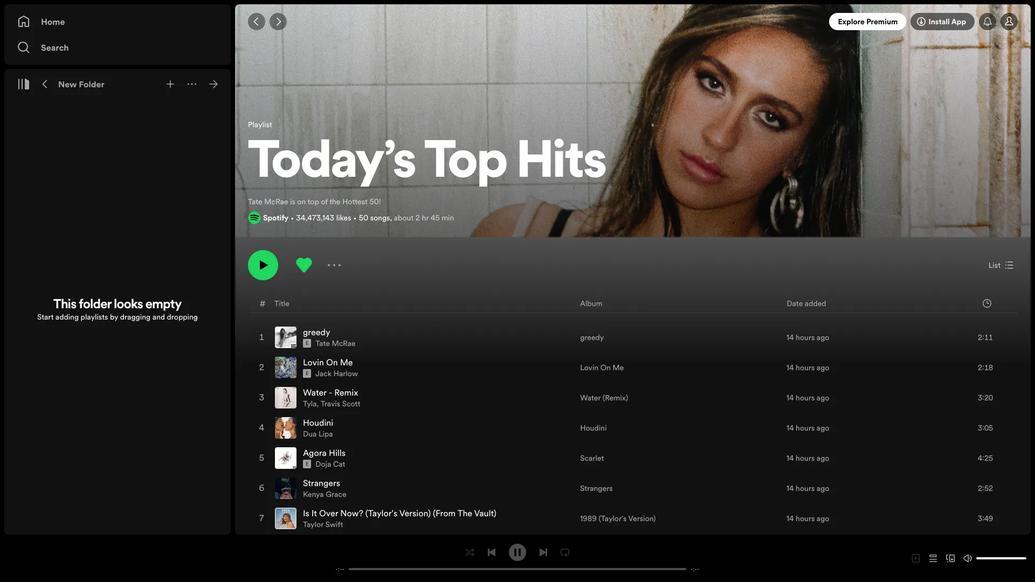 Task type: vqa. For each thing, say whether or not it's contained in the screenshot.
first the Explicit element from the bottom of the the Today's Top Hits grid
yes



Task type: describe. For each thing, give the bounding box(es) containing it.
1 horizontal spatial lovin on me link
[[581, 363, 624, 373]]

over
[[319, 508, 338, 520]]

enable shuffle image
[[466, 548, 475, 557]]

list
[[989, 260, 1001, 271]]

e inside agora hills e
[[306, 461, 309, 468]]

grace
[[326, 489, 347, 500]]

14 hours ago for agora hills
[[787, 453, 830, 464]]

ago for greedy
[[817, 332, 830, 343]]

0 horizontal spatial greedy link
[[303, 326, 330, 338]]

4:25 cell
[[954, 444, 1009, 473]]

14 for water - remix
[[787, 393, 794, 404]]

harlow
[[334, 368, 358, 379]]

connect to a device image
[[947, 555, 955, 563]]

the
[[458, 508, 473, 520]]

ago for houdini
[[817, 423, 830, 434]]

jack
[[316, 368, 332, 379]]

ago for lovin on me
[[817, 363, 830, 373]]

2:11 cell
[[954, 323, 1009, 352]]

hills
[[329, 447, 346, 459]]

tate for tate mcrae is on top of the hottest 50!
[[248, 196, 263, 207]]

1 horizontal spatial greedy link
[[581, 332, 604, 343]]

remix
[[335, 387, 358, 399]]

houdini cell
[[275, 414, 338, 443]]

# column header
[[260, 294, 266, 313]]

14 hours ago for strangers
[[787, 483, 830, 494]]

50
[[359, 213, 369, 223]]

lovin for lovin on me e
[[303, 357, 324, 368]]

kenya
[[303, 489, 324, 500]]

doja
[[316, 459, 331, 470]]

this
[[53, 299, 76, 312]]

spotify image
[[248, 211, 261, 224]]

home
[[41, 16, 65, 28]]

0 horizontal spatial strangers link
[[303, 477, 340, 489]]

2:11
[[979, 332, 994, 343]]

doja cat link
[[316, 459, 346, 470]]

vault)
[[475, 508, 497, 520]]

looks
[[114, 299, 143, 312]]

explicit element for lovin on me
[[303, 370, 311, 378]]

1 horizontal spatial (taylor's
[[599, 514, 627, 524]]

ago for is it over now? (taylor's version) (from the vault)
[[817, 514, 830, 524]]

strangers kenya grace
[[303, 477, 347, 500]]

greedy cell
[[275, 323, 360, 352]]

new folder button
[[56, 76, 107, 93]]

volume high image
[[964, 555, 973, 563]]

this folder looks empty start adding playlists by dragging and dropping
[[37, 299, 198, 323]]

scott
[[342, 399, 361, 409]]

travis
[[321, 399, 340, 409]]

kenya grace link
[[303, 489, 347, 500]]

on for lovin on me e
[[326, 357, 338, 368]]

strangers for strangers kenya grace
[[303, 477, 340, 489]]

swift
[[326, 520, 343, 530]]

(from
[[433, 508, 456, 520]]

45
[[431, 213, 440, 223]]

pause image
[[514, 548, 522, 557]]

install app link
[[911, 13, 975, 30]]

water (remix) link
[[581, 393, 629, 404]]

14 for greedy
[[787, 332, 794, 343]]

50 songs , about 2 hr 45 min
[[359, 213, 454, 223]]

hours for water - remix
[[796, 393, 815, 404]]

2:18
[[979, 363, 994, 373]]

1 horizontal spatial houdini link
[[581, 423, 607, 434]]

top bar and user menu element
[[235, 4, 1031, 39]]

explicit element for agora hills
[[303, 460, 311, 469]]

agora
[[303, 447, 327, 459]]

me for lovin on me
[[613, 363, 624, 373]]

hours for strangers
[[796, 483, 815, 494]]

lipa
[[319, 429, 333, 440]]

tyla
[[303, 399, 317, 409]]

(remix)
[[603, 393, 629, 404]]

app
[[952, 16, 967, 27]]

greedy for greedy e
[[303, 326, 330, 338]]

1989 (taylor's version) link
[[581, 514, 656, 524]]

home link
[[17, 11, 218, 32]]

folder
[[79, 78, 105, 90]]

hours for lovin on me
[[796, 363, 815, 373]]

1 horizontal spatial version)
[[629, 514, 656, 524]]

explore premium button
[[830, 13, 907, 30]]

new folder
[[58, 78, 105, 90]]

explore premium
[[839, 16, 898, 27]]

2 -:-- from the left
[[691, 566, 700, 574]]

me for lovin on me e
[[340, 357, 353, 368]]

taylor
[[303, 520, 324, 530]]

34,473,143 likes
[[296, 213, 352, 223]]

likes
[[336, 213, 352, 223]]

0 horizontal spatial lovin on me link
[[303, 357, 353, 368]]

agora hills e
[[303, 447, 346, 468]]

on for lovin on me
[[601, 363, 611, 373]]

hottest
[[343, 196, 368, 207]]

dropping
[[167, 312, 198, 323]]

lovin on me cell
[[275, 353, 363, 382]]

today's top hits
[[248, 138, 607, 190]]

List button
[[985, 257, 1019, 274]]

top
[[308, 196, 319, 207]]

14 for strangers
[[787, 483, 794, 494]]

lovin on me
[[581, 363, 624, 373]]

songs
[[370, 213, 390, 223]]

14 hours ago for houdini
[[787, 423, 830, 434]]

14 for agora hills
[[787, 453, 794, 464]]

is it over now? (taylor's version) (from the vault) link
[[303, 508, 497, 520]]

the
[[330, 196, 341, 207]]

spotify
[[263, 213, 289, 223]]

, inside water - remix tyla , travis scott
[[317, 399, 319, 409]]

min
[[442, 213, 454, 223]]

about
[[394, 213, 414, 223]]

search link
[[17, 37, 218, 58]]

(taylor's inside the is it over now? (taylor's version) (from the vault) taylor swift
[[366, 508, 398, 520]]

now?
[[341, 508, 364, 520]]

strangers for strangers
[[581, 483, 613, 494]]

is
[[303, 508, 310, 520]]

dragging
[[120, 312, 151, 323]]

main element
[[4, 4, 231, 535]]

explicit element for greedy
[[303, 339, 311, 348]]

tate mcrae link
[[316, 338, 356, 349]]

# row
[[249, 294, 1018, 313]]

spotify link
[[263, 213, 289, 223]]

go forward image
[[274, 17, 283, 26]]

2:52
[[979, 483, 994, 494]]

ago for strangers
[[817, 483, 830, 494]]

e inside lovin on me e
[[306, 371, 309, 377]]

3:49 cell
[[954, 504, 1009, 534]]



Task type: locate. For each thing, give the bounding box(es) containing it.
14 hours ago for lovin on me
[[787, 363, 830, 373]]

ago
[[817, 332, 830, 343], [817, 363, 830, 373], [817, 393, 830, 404], [817, 423, 830, 434], [817, 453, 830, 464], [817, 483, 830, 494], [817, 514, 830, 524]]

explicit element left the jack at the left of page
[[303, 370, 311, 378]]

6 ago from the top
[[817, 483, 830, 494]]

lovin down greedy "cell"
[[303, 357, 324, 368]]

cell
[[954, 535, 1009, 564]]

6 14 from the top
[[787, 483, 794, 494]]

hours
[[796, 332, 815, 343], [796, 363, 815, 373], [796, 393, 815, 404], [796, 423, 815, 434], [796, 453, 815, 464], [796, 483, 815, 494], [796, 514, 815, 524]]

0 horizontal spatial strangers
[[303, 477, 340, 489]]

3 hours from the top
[[796, 393, 815, 404]]

explore
[[839, 16, 865, 27]]

explicit element inside agora hills cell
[[303, 460, 311, 469]]

top
[[425, 138, 508, 190]]

1 explicit element from the top
[[303, 339, 311, 348]]

, left 'travis'
[[317, 399, 319, 409]]

install
[[929, 16, 950, 27]]

mcrae inside greedy "cell"
[[332, 338, 356, 349]]

1 horizontal spatial me
[[613, 363, 624, 373]]

0 horizontal spatial houdini link
[[303, 417, 334, 429]]

agora hills link
[[303, 447, 346, 459]]

version)
[[400, 508, 431, 520], [629, 514, 656, 524]]

1 vertical spatial tate
[[316, 338, 330, 349]]

greedy
[[303, 326, 330, 338], [581, 332, 604, 343]]

on
[[326, 357, 338, 368], [601, 363, 611, 373]]

1 horizontal spatial :-
[[693, 566, 698, 574]]

(taylor's
[[366, 508, 398, 520], [599, 514, 627, 524]]

1 vertical spatial explicit element
[[303, 370, 311, 378]]

water for (remix)
[[581, 393, 601, 404]]

mcrae right 'greedy e' at the left bottom
[[332, 338, 356, 349]]

2 explicit element from the top
[[303, 370, 311, 378]]

lovin for lovin on me
[[581, 363, 599, 373]]

0 horizontal spatial lovin
[[303, 357, 324, 368]]

what's new image
[[984, 17, 993, 26]]

- inside water - remix tyla , travis scott
[[329, 387, 332, 399]]

strangers
[[303, 477, 340, 489], [581, 483, 613, 494]]

1 horizontal spatial greedy
[[581, 332, 604, 343]]

lovin on me e
[[303, 357, 353, 377]]

2 ago from the top
[[817, 363, 830, 373]]

2 vertical spatial explicit element
[[303, 460, 311, 469]]

explicit element inside lovin on me cell
[[303, 370, 311, 378]]

tate for tate mcrae
[[316, 338, 330, 349]]

greedy up lovin on me cell
[[303, 326, 330, 338]]

today's
[[248, 138, 416, 190]]

dua lipa link
[[303, 429, 333, 440]]

1 14 from the top
[[787, 332, 794, 343]]

date added
[[787, 298, 827, 309]]

title
[[275, 298, 290, 309]]

1 horizontal spatial strangers
[[581, 483, 613, 494]]

version) inside the is it over now? (taylor's version) (from the vault) taylor swift
[[400, 508, 431, 520]]

0 vertical spatial tate
[[248, 196, 263, 207]]

disable repeat image
[[561, 548, 570, 557]]

hours for houdini
[[796, 423, 815, 434]]

4 ago from the top
[[817, 423, 830, 434]]

houdini for houdini
[[581, 423, 607, 434]]

0 horizontal spatial version)
[[400, 508, 431, 520]]

ago for water - remix
[[817, 393, 830, 404]]

by
[[110, 312, 118, 323]]

start
[[37, 312, 54, 323]]

5 14 from the top
[[787, 453, 794, 464]]

0 horizontal spatial mcrae
[[264, 196, 288, 207]]

on
[[297, 196, 306, 207]]

houdini inside cell
[[303, 417, 334, 429]]

water inside water - remix tyla , travis scott
[[303, 387, 327, 399]]

player controls element
[[323, 544, 713, 574]]

1 e from the top
[[306, 340, 309, 347]]

water - remix link
[[303, 387, 358, 399]]

tate mcrae
[[316, 338, 356, 349]]

5 14 hours ago from the top
[[787, 453, 830, 464]]

ago for agora hills
[[817, 453, 830, 464]]

next image
[[539, 548, 548, 557]]

strangers inside strangers kenya grace
[[303, 477, 340, 489]]

scarlet link
[[581, 453, 604, 464]]

strangers cell
[[275, 474, 351, 503]]

greedy e
[[303, 326, 330, 347]]

14 hours ago for water - remix
[[787, 393, 830, 404]]

0 horizontal spatial (taylor's
[[366, 508, 398, 520]]

version) right 1989
[[629, 514, 656, 524]]

14 for houdini
[[787, 423, 794, 434]]

explicit element
[[303, 339, 311, 348], [303, 370, 311, 378], [303, 460, 311, 469]]

lovin
[[303, 357, 324, 368], [581, 363, 599, 373]]

, left about
[[390, 213, 392, 223]]

greedy link up lovin on me cell
[[303, 326, 330, 338]]

1989 (taylor's version)
[[581, 514, 656, 524]]

0 vertical spatial ,
[[390, 213, 392, 223]]

e up lovin on me cell
[[306, 340, 309, 347]]

empty
[[146, 299, 182, 312]]

4 14 hours ago from the top
[[787, 423, 830, 434]]

1 horizontal spatial water
[[581, 393, 601, 404]]

explicit element down agora
[[303, 460, 311, 469]]

0 vertical spatial e
[[306, 340, 309, 347]]

3 e from the top
[[306, 461, 309, 468]]

(taylor's right 1989
[[599, 514, 627, 524]]

4 hours from the top
[[796, 423, 815, 434]]

tate up spotify icon
[[248, 196, 263, 207]]

duration image
[[983, 299, 992, 308]]

houdini dua lipa
[[303, 417, 334, 440]]

(taylor's right now?
[[366, 508, 398, 520]]

14
[[787, 332, 794, 343], [787, 363, 794, 373], [787, 393, 794, 404], [787, 423, 794, 434], [787, 453, 794, 464], [787, 483, 794, 494], [787, 514, 794, 524]]

50!
[[370, 196, 381, 207]]

added
[[805, 298, 827, 309]]

mcrae for tate mcrae is on top of the hottest 50!
[[264, 196, 288, 207]]

0 horizontal spatial :-
[[338, 566, 342, 574]]

me inside lovin on me e
[[340, 357, 353, 368]]

1 horizontal spatial ,
[[390, 213, 392, 223]]

0 horizontal spatial ,
[[317, 399, 319, 409]]

14 for lovin on me
[[787, 363, 794, 373]]

water - remix cell
[[275, 384, 365, 413]]

3 14 from the top
[[787, 393, 794, 404]]

7 14 from the top
[[787, 514, 794, 524]]

hours for agora hills
[[796, 453, 815, 464]]

2 :- from the left
[[693, 566, 698, 574]]

strangers link
[[303, 477, 340, 489], [581, 483, 613, 494]]

1 14 hours ago from the top
[[787, 332, 830, 343]]

greedy inside "cell"
[[303, 326, 330, 338]]

hours for greedy
[[796, 332, 815, 343]]

0 horizontal spatial -:--
[[336, 566, 345, 574]]

jack harlow link
[[316, 368, 358, 379]]

2 e from the top
[[306, 371, 309, 377]]

tate
[[248, 196, 263, 207], [316, 338, 330, 349]]

lovin inside lovin on me e
[[303, 357, 324, 368]]

water for -
[[303, 387, 327, 399]]

2
[[416, 213, 420, 223]]

e down agora
[[306, 461, 309, 468]]

hours for is it over now? (taylor's version) (from the vault)
[[796, 514, 815, 524]]

6 hours from the top
[[796, 483, 815, 494]]

greedy link
[[303, 326, 330, 338], [581, 332, 604, 343]]

tate inside greedy "cell"
[[316, 338, 330, 349]]

0 horizontal spatial water
[[303, 387, 327, 399]]

greedy up lovin on me on the bottom right of page
[[581, 332, 604, 343]]

lovin on me link
[[303, 357, 353, 368], [581, 363, 624, 373]]

2 vertical spatial e
[[306, 461, 309, 468]]

jack harlow
[[316, 368, 358, 379]]

14 hours ago for greedy
[[787, 332, 830, 343]]

agora hills cell
[[275, 444, 350, 473]]

1 :- from the left
[[338, 566, 342, 574]]

1 horizontal spatial tate
[[316, 338, 330, 349]]

water - remix tyla , travis scott
[[303, 387, 361, 409]]

2:52 cell
[[954, 474, 1009, 503]]

new
[[58, 78, 77, 90]]

tate mcrae is on top of the hottest 50!
[[248, 196, 381, 207]]

duration element
[[983, 299, 992, 308]]

5 hours from the top
[[796, 453, 815, 464]]

3:05
[[979, 423, 994, 434]]

water (remix)
[[581, 393, 629, 404]]

cat
[[333, 459, 346, 470]]

7 ago from the top
[[817, 514, 830, 524]]

2 14 hours ago from the top
[[787, 363, 830, 373]]

6 14 hours ago from the top
[[787, 483, 830, 494]]

1 horizontal spatial -:--
[[691, 566, 700, 574]]

version) left (from
[[400, 508, 431, 520]]

go back image
[[252, 17, 261, 26]]

houdini link inside cell
[[303, 417, 334, 429]]

explicit element up lovin on me cell
[[303, 339, 311, 348]]

on inside lovin on me e
[[326, 357, 338, 368]]

folder
[[79, 299, 112, 312]]

dua
[[303, 429, 317, 440]]

houdini for houdini dua lipa
[[303, 417, 334, 429]]

hits
[[517, 138, 607, 190]]

mcrae for tate mcrae
[[332, 338, 356, 349]]

0 horizontal spatial me
[[340, 357, 353, 368]]

doja cat
[[316, 459, 346, 470]]

2:18 cell
[[954, 353, 1009, 382]]

14 hours ago for is it over now? (taylor's version) (from the vault)
[[787, 514, 830, 524]]

explicit element inside greedy "cell"
[[303, 339, 311, 348]]

me down tate mcrae
[[340, 357, 353, 368]]

14 for is it over now? (taylor's version) (from the vault)
[[787, 514, 794, 524]]

3:20
[[979, 393, 994, 404]]

tate up lovin on me e
[[316, 338, 330, 349]]

houdini
[[303, 417, 334, 429], [581, 423, 607, 434]]

3 explicit element from the top
[[303, 460, 311, 469]]

4:25
[[979, 453, 994, 464]]

3 ago from the top
[[817, 393, 830, 404]]

5 ago from the top
[[817, 453, 830, 464]]

1 horizontal spatial strangers link
[[581, 483, 613, 494]]

install app
[[929, 16, 967, 27]]

playlist
[[248, 119, 272, 130]]

14 hours ago
[[787, 332, 830, 343], [787, 363, 830, 373], [787, 393, 830, 404], [787, 423, 830, 434], [787, 453, 830, 464], [787, 483, 830, 494], [787, 514, 830, 524]]

1 hours from the top
[[796, 332, 815, 343]]

mcrae up spotify link
[[264, 196, 288, 207]]

scarlet
[[581, 453, 604, 464]]

7 14 hours ago from the top
[[787, 514, 830, 524]]

2 hours from the top
[[796, 363, 815, 373]]

3:49
[[979, 514, 994, 524]]

playlists
[[81, 312, 108, 323]]

34,473,143
[[296, 213, 335, 223]]

it
[[312, 508, 317, 520]]

greedy for greedy
[[581, 332, 604, 343]]

houdini link
[[303, 417, 334, 429], [581, 423, 607, 434]]

1 ago from the top
[[817, 332, 830, 343]]

1 horizontal spatial on
[[601, 363, 611, 373]]

e
[[306, 340, 309, 347], [306, 371, 309, 377], [306, 461, 309, 468]]

search
[[41, 42, 69, 53]]

0 horizontal spatial on
[[326, 357, 338, 368]]

0 horizontal spatial greedy
[[303, 326, 330, 338]]

Disable repeat checkbox
[[557, 544, 574, 561]]

0 horizontal spatial houdini
[[303, 417, 334, 429]]

1 vertical spatial mcrae
[[332, 338, 356, 349]]

1 horizontal spatial mcrae
[[332, 338, 356, 349]]

1 vertical spatial ,
[[317, 399, 319, 409]]

1 horizontal spatial houdini
[[581, 423, 607, 434]]

hr
[[422, 213, 429, 223]]

1 -:-- from the left
[[336, 566, 345, 574]]

and
[[152, 312, 165, 323]]

-:--
[[336, 566, 345, 574], [691, 566, 700, 574]]

me up (remix)
[[613, 363, 624, 373]]

is
[[290, 196, 296, 207]]

e inside 'greedy e'
[[306, 340, 309, 347]]

7 hours from the top
[[796, 514, 815, 524]]

previous image
[[488, 548, 496, 557]]

1 horizontal spatial lovin
[[581, 363, 599, 373]]

today's top hits grid
[[236, 293, 1031, 583]]

#
[[260, 298, 266, 309]]

greedy link up lovin on me on the bottom right of page
[[581, 332, 604, 343]]

3 14 hours ago from the top
[[787, 393, 830, 404]]

lovin up water (remix) link
[[581, 363, 599, 373]]

0 vertical spatial explicit element
[[303, 339, 311, 348]]

2 14 from the top
[[787, 363, 794, 373]]

0 vertical spatial mcrae
[[264, 196, 288, 207]]

is it over now? (taylor's version) (from the vault) cell
[[275, 504, 501, 534]]

e left the jack at the left of page
[[306, 371, 309, 377]]

0 horizontal spatial tate
[[248, 196, 263, 207]]

water
[[303, 387, 327, 399], [581, 393, 601, 404]]

4 14 from the top
[[787, 423, 794, 434]]

travis scott link
[[321, 399, 361, 409]]

taylor swift link
[[303, 520, 343, 530]]

1 vertical spatial e
[[306, 371, 309, 377]]



